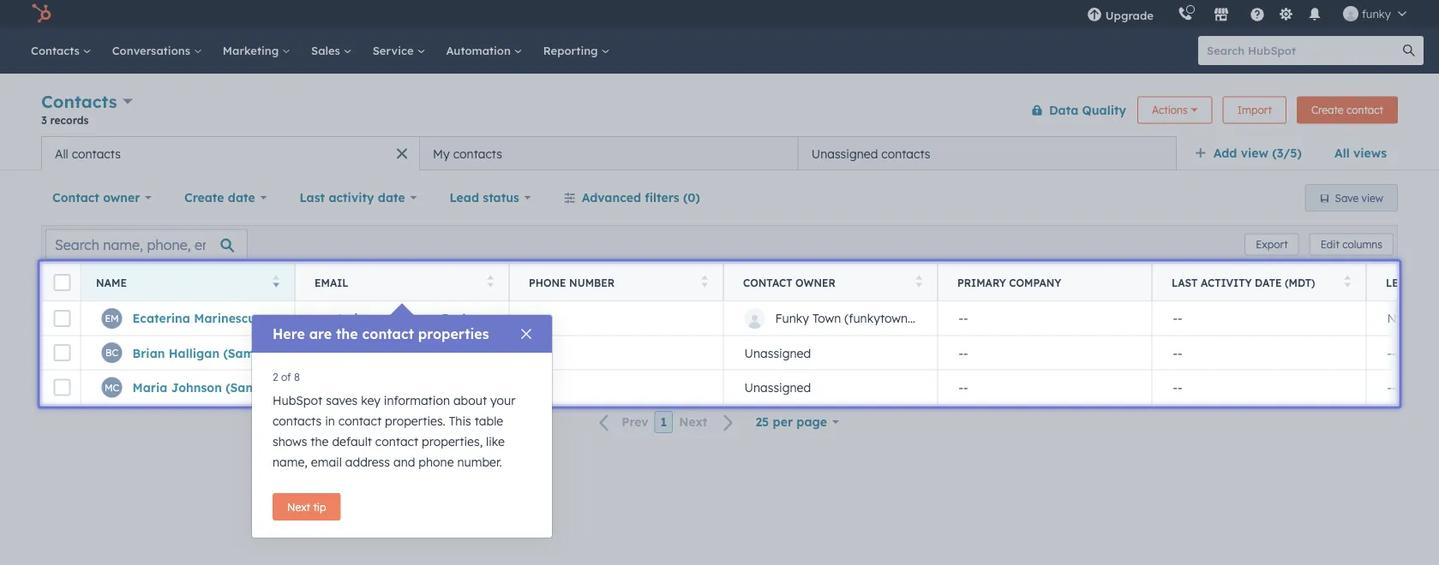 Task type: locate. For each thing, give the bounding box(es) containing it.
notifications button
[[1301, 0, 1330, 27]]

press to sort. image for first "press to sort." element from the left
[[273, 276, 280, 288]]

4 press to sort. element from the left
[[916, 276, 923, 290]]

0 vertical spatial contact)
[[276, 346, 328, 361]]

the inside 'hubspot saves key information about your contacts in contact properties. this table shows the default contact properties, like name, email address and phone number.'
[[311, 435, 329, 450]]

marketplaces button
[[1204, 0, 1240, 27]]

save view button
[[1305, 184, 1398, 212]]

5 press to sort. element from the left
[[1345, 276, 1351, 290]]

2 date from the left
[[378, 190, 405, 205]]

date
[[228, 190, 255, 205], [378, 190, 405, 205]]

0 horizontal spatial lead
[[450, 190, 479, 205]]

0 vertical spatial contact
[[52, 190, 99, 205]]

menu
[[1075, 0, 1419, 27]]

quality
[[1083, 102, 1127, 117]]

next inside button
[[287, 501, 310, 514]]

columns
[[1343, 238, 1383, 251]]

press to sort. image for "press to sort." element associated with email
[[487, 276, 494, 288]]

1 vertical spatial (sample
[[226, 380, 275, 395]]

date right activity
[[378, 190, 405, 205]]

unassigned button down town
[[724, 336, 938, 370]]

maria johnson (sample contact) link
[[132, 380, 331, 395]]

contact owner inside popup button
[[52, 190, 140, 205]]

1 vertical spatial view
[[1362, 192, 1384, 204]]

contacts
[[72, 146, 121, 161], [453, 146, 502, 161], [882, 146, 931, 161], [273, 414, 322, 429]]

activity
[[1201, 277, 1252, 289]]

0 horizontal spatial contact
[[52, 190, 99, 205]]

2 press to sort. image from the left
[[487, 276, 494, 288]]

create up all views
[[1312, 104, 1344, 117]]

1 vertical spatial next
[[287, 501, 310, 514]]

company
[[1009, 277, 1062, 289]]

create for create contact
[[1312, 104, 1344, 117]]

0 horizontal spatial press to sort. image
[[273, 276, 280, 288]]

next button
[[673, 412, 745, 434]]

0 horizontal spatial all
[[55, 146, 68, 161]]

contact) down here
[[276, 346, 328, 361]]

2 all from the left
[[55, 146, 68, 161]]

pagination navigation
[[589, 411, 745, 434]]

1 unassigned button from the top
[[724, 336, 938, 370]]

0 vertical spatial last
[[300, 190, 325, 205]]

1 horizontal spatial view
[[1362, 192, 1384, 204]]

press to sort. image for last activity date (mdt)
[[1345, 276, 1351, 288]]

contact owner
[[52, 190, 140, 205], [743, 277, 836, 289]]

contact
[[52, 190, 99, 205], [743, 277, 793, 289]]

all
[[1335, 146, 1350, 161], [55, 146, 68, 161]]

properties.
[[385, 414, 446, 429]]

lead for lead stat
[[1386, 277, 1414, 289]]

default
[[332, 435, 372, 450]]

upgrade
[[1106, 8, 1154, 22]]

(sample up 2
[[223, 346, 273, 361]]

activity
[[329, 190, 374, 205]]

the right are
[[336, 326, 358, 343]]

lead left stat
[[1386, 277, 1414, 289]]

last for last activity date (mdt)
[[1172, 277, 1198, 289]]

page
[[797, 415, 827, 430]]

ecaterina marinescu link
[[132, 311, 256, 326]]

lead left "status"
[[450, 190, 479, 205]]

ecaterina.marinescu@adept.ai
[[316, 311, 500, 326]]

1 all from the left
[[1335, 146, 1350, 161]]

0 horizontal spatial press to sort. image
[[702, 276, 708, 288]]

0 vertical spatial the
[[336, 326, 358, 343]]

press to sort. element for email
[[487, 276, 494, 290]]

1 vertical spatial last
[[1172, 277, 1198, 289]]

import
[[1238, 104, 1272, 117]]

ecaterina marinescu
[[132, 311, 256, 326]]

the up email
[[311, 435, 329, 450]]

0 vertical spatial unassigned
[[812, 146, 878, 161]]

-- button
[[509, 302, 724, 336], [509, 336, 724, 370], [1367, 336, 1440, 370], [1367, 370, 1440, 405]]

0 vertical spatial lead
[[450, 190, 479, 205]]

2 unassigned button from the top
[[724, 370, 938, 405]]

lead status button
[[438, 181, 542, 215]]

contact down all contacts
[[52, 190, 99, 205]]

all down 3 records
[[55, 146, 68, 161]]

date down all contacts button
[[228, 190, 255, 205]]

0 vertical spatial next
[[679, 415, 708, 430]]

phone number
[[529, 277, 615, 289]]

create for create date
[[184, 190, 224, 205]]

brian halligan (sample contact) link
[[132, 346, 328, 361]]

create inside button
[[1312, 104, 1344, 117]]

all views link
[[1324, 136, 1398, 171]]

maria johnson (sample contact)
[[132, 380, 331, 395]]

press to sort. element for contact owner
[[916, 276, 923, 290]]

1 horizontal spatial next
[[679, 415, 708, 430]]

marinescu
[[194, 311, 256, 326]]

1 vertical spatial contact)
[[279, 380, 331, 395]]

1 date from the left
[[228, 190, 255, 205]]

data
[[1049, 102, 1079, 117]]

1 horizontal spatial last
[[1172, 277, 1198, 289]]

-- button down new button
[[1367, 370, 1440, 405]]

lead inside lead status popup button
[[450, 190, 479, 205]]

all for all contacts
[[55, 146, 68, 161]]

2 press to sort. element from the left
[[487, 276, 494, 290]]

(sample for johnson
[[226, 380, 275, 395]]

emailmaria@hubspot.com link
[[316, 380, 474, 395]]

1 vertical spatial lead
[[1386, 277, 1414, 289]]

view
[[1241, 146, 1269, 161], [1362, 192, 1384, 204]]

email
[[315, 277, 349, 289]]

view inside popup button
[[1241, 146, 1269, 161]]

contacts inside 'hubspot saves key information about your contacts in contact properties. this table shows the default contact properties, like name, email address and phone number.'
[[273, 414, 322, 429]]

stat
[[1417, 277, 1440, 289]]

1 horizontal spatial press to sort. image
[[916, 276, 923, 288]]

next left the tip on the left bottom of the page
[[287, 501, 310, 514]]

2 of 8
[[273, 371, 300, 384]]

contacts for all contacts
[[72, 146, 121, 161]]

unassigned
[[812, 146, 878, 161], [745, 346, 811, 361], [745, 380, 811, 395]]

0 vertical spatial (sample
[[223, 346, 273, 361]]

records
[[50, 114, 89, 126]]

actions
[[1152, 104, 1188, 117]]

1 horizontal spatial press to sort. image
[[487, 276, 494, 288]]

1 vertical spatial create
[[184, 190, 224, 205]]

help button
[[1243, 0, 1272, 27]]

all contacts
[[55, 146, 121, 161]]

1 vertical spatial contact owner
[[743, 277, 836, 289]]

1 vertical spatial unassigned
[[745, 346, 811, 361]]

bh@hubspot.com
[[316, 346, 420, 361]]

primary company
[[958, 277, 1062, 289]]

table
[[475, 414, 503, 429]]

0 vertical spatial create
[[1312, 104, 1344, 117]]

contact owner down all contacts
[[52, 190, 140, 205]]

new
[[1388, 311, 1413, 326]]

unassigned contacts
[[812, 146, 931, 161]]

0 horizontal spatial date
[[228, 190, 255, 205]]

bh@hubspot.com button
[[295, 336, 509, 370]]

press to sort. image left the phone
[[487, 276, 494, 288]]

owner up search name, phone, email addresses, or company search field
[[103, 190, 140, 205]]

maria
[[132, 380, 168, 395]]

all inside button
[[55, 146, 68, 161]]

2 press to sort. image from the left
[[916, 276, 923, 288]]

1 vertical spatial contact
[[743, 277, 793, 289]]

press to sort. element
[[273, 276, 280, 290], [487, 276, 494, 290], [702, 276, 708, 290], [916, 276, 923, 290], [1345, 276, 1351, 290]]

3
[[41, 114, 47, 126]]

1 vertical spatial the
[[311, 435, 329, 450]]

contact owner button
[[41, 181, 163, 215]]

1 horizontal spatial create
[[1312, 104, 1344, 117]]

views
[[1354, 146, 1387, 161]]

(sample left of
[[226, 380, 275, 395]]

press to sort. image
[[702, 276, 708, 288], [916, 276, 923, 288], [1345, 276, 1351, 288]]

all left views
[[1335, 146, 1350, 161]]

next tip button
[[273, 494, 341, 521]]

3 press to sort. image from the left
[[1345, 276, 1351, 288]]

notifications image
[[1307, 8, 1323, 23]]

0 horizontal spatial contact owner
[[52, 190, 140, 205]]

here are the contact properties
[[273, 326, 489, 343]]

per
[[773, 415, 793, 430]]

0 vertical spatial contact owner
[[52, 190, 140, 205]]

25 per page button
[[745, 406, 850, 440]]

-- button down new
[[1367, 336, 1440, 370]]

next right 1 'button'
[[679, 415, 708, 430]]

edit
[[1321, 238, 1340, 251]]

contact up funky
[[743, 277, 793, 289]]

0 horizontal spatial owner
[[103, 190, 140, 205]]

menu item
[[1166, 0, 1169, 27]]

1 horizontal spatial owner
[[796, 277, 836, 289]]

contact
[[1347, 104, 1384, 117], [362, 326, 414, 343], [339, 414, 382, 429], [375, 435, 419, 450]]

contact owner up funky
[[743, 277, 836, 289]]

my contacts button
[[420, 136, 798, 171]]

2 horizontal spatial press to sort. image
[[1345, 276, 1351, 288]]

last for last activity date
[[300, 190, 325, 205]]

2 vertical spatial unassigned
[[745, 380, 811, 395]]

next inside button
[[679, 415, 708, 430]]

lead status
[[450, 190, 520, 205]]

last inside "popup button"
[[300, 190, 325, 205]]

view right save
[[1362, 192, 1384, 204]]

prev
[[622, 415, 649, 430]]

unassigned button up page on the bottom right of the page
[[724, 370, 938, 405]]

0 vertical spatial owner
[[103, 190, 140, 205]]

bh@hubspot.com link
[[316, 346, 420, 361]]

0 vertical spatial view
[[1241, 146, 1269, 161]]

Search HubSpot search field
[[1199, 36, 1409, 65]]

contact)
[[276, 346, 328, 361], [279, 380, 331, 395]]

1 horizontal spatial all
[[1335, 146, 1350, 161]]

1 press to sort. image from the left
[[273, 276, 280, 288]]

0 horizontal spatial next
[[287, 501, 310, 514]]

1 vertical spatial owner
[[796, 277, 836, 289]]

key
[[361, 394, 381, 409]]

primary company column header
[[938, 264, 1153, 302]]

press to sort. image
[[273, 276, 280, 288], [487, 276, 494, 288]]

create down all contacts button
[[184, 190, 224, 205]]

menu containing funky
[[1075, 0, 1419, 27]]

settings image
[[1279, 7, 1294, 23]]

1 horizontal spatial contact
[[743, 277, 793, 289]]

0 horizontal spatial view
[[1241, 146, 1269, 161]]

owner up town
[[796, 277, 836, 289]]

are
[[309, 326, 332, 343]]

1 horizontal spatial lead
[[1386, 277, 1414, 289]]

1 horizontal spatial the
[[336, 326, 358, 343]]

contact) right 2
[[279, 380, 331, 395]]

edit columns button
[[1310, 234, 1394, 256]]

emailmaria@hubspot.com button
[[295, 370, 509, 405]]

last activity date
[[300, 190, 405, 205]]

hubspot
[[273, 394, 323, 409]]

1 press to sort. image from the left
[[702, 276, 708, 288]]

1 horizontal spatial date
[[378, 190, 405, 205]]

0 horizontal spatial last
[[300, 190, 325, 205]]

press to sort. image up here
[[273, 276, 280, 288]]

0 horizontal spatial the
[[311, 435, 329, 450]]

create inside popup button
[[184, 190, 224, 205]]

my contacts
[[433, 146, 502, 161]]

3 press to sort. element from the left
[[702, 276, 708, 290]]

(sample for halligan
[[223, 346, 273, 361]]

view right add
[[1241, 146, 1269, 161]]

contacts inside button
[[453, 146, 502, 161]]

unassigned inside button
[[812, 146, 878, 161]]

this
[[449, 414, 471, 429]]

unassigned contacts button
[[798, 136, 1177, 171]]

view inside button
[[1362, 192, 1384, 204]]

0 horizontal spatial create
[[184, 190, 224, 205]]

date
[[1255, 277, 1282, 289]]

here
[[273, 326, 305, 343]]



Task type: describe. For each thing, give the bounding box(es) containing it.
create date
[[184, 190, 255, 205]]

lead for lead status
[[450, 190, 479, 205]]

calling icon button
[[1171, 2, 1200, 25]]

hubspot saves key information about your contacts in contact properties. this table shows the default contact properties, like name, email address and phone number.
[[273, 394, 516, 470]]

number.
[[457, 455, 502, 470]]

create date button
[[173, 181, 278, 215]]

contacts
[[41, 91, 117, 112]]

phone
[[419, 455, 454, 470]]

view for save
[[1362, 192, 1384, 204]]

actions button
[[1138, 96, 1213, 124]]

owner inside popup button
[[103, 190, 140, 205]]

3 records
[[41, 114, 89, 126]]

prev button
[[589, 412, 655, 434]]

all contacts button
[[41, 136, 420, 171]]

phone
[[529, 277, 566, 289]]

data quality button
[[1020, 93, 1128, 127]]

funky
[[1362, 6, 1392, 21]]

export
[[1256, 238, 1288, 251]]

contacts banner
[[41, 88, 1398, 136]]

1 press to sort. element from the left
[[273, 276, 280, 290]]

information
[[384, 394, 450, 409]]

unassigned button for bh@hubspot.com
[[724, 336, 938, 370]]

settings link
[[1276, 5, 1297, 23]]

next tip
[[287, 501, 326, 514]]

town
[[813, 311, 841, 326]]

create contact button
[[1297, 96, 1398, 124]]

-- button down number
[[509, 302, 724, 336]]

unassigned for bh@hubspot.com
[[745, 346, 811, 361]]

contact) for bh@hubspot.com
[[276, 346, 328, 361]]

contact inside popup button
[[52, 190, 99, 205]]

Search name, phone, email addresses, or company search field
[[45, 229, 248, 260]]

press to sort. element for last activity date (mdt)
[[1345, 276, 1351, 290]]

contact) for emailmaria@hubspot.com
[[279, 380, 331, 395]]

1 horizontal spatial contact owner
[[743, 277, 836, 289]]

last activity date (mdt)
[[1172, 277, 1316, 289]]

contacts for unassigned contacts
[[882, 146, 931, 161]]

add view (3/5) button
[[1184, 136, 1324, 171]]

calling icon image
[[1178, 7, 1193, 22]]

like
[[486, 435, 505, 450]]

close image
[[521, 329, 532, 340]]

filters
[[645, 190, 680, 205]]

upgrade image
[[1087, 8, 1102, 23]]

next for next tip
[[287, 501, 310, 514]]

(3/5)
[[1273, 146, 1302, 161]]

unassigned button for emailmaria@hubspot.com
[[724, 370, 938, 405]]

search image
[[1404, 45, 1416, 57]]

name
[[96, 277, 127, 289]]

export button
[[1245, 234, 1300, 256]]

contacts for my contacts
[[453, 146, 502, 161]]

unassigned for emailmaria@hubspot.com
[[745, 380, 811, 395]]

last activity date button
[[288, 181, 428, 215]]

2
[[273, 371, 278, 384]]

properties
[[418, 326, 489, 343]]

shows
[[273, 435, 307, 450]]

date inside popup button
[[228, 190, 255, 205]]

press to sort. element for phone number
[[702, 276, 708, 290]]

your
[[490, 394, 516, 409]]

primary
[[958, 277, 1006, 289]]

marketplaces image
[[1214, 8, 1229, 23]]

saves
[[326, 394, 358, 409]]

hubspot image
[[31, 3, 51, 24]]

-- button up the prev button
[[509, 336, 724, 370]]

press to sort. image for phone number
[[702, 276, 708, 288]]

add view (3/5)
[[1214, 146, 1302, 161]]

halligan
[[169, 346, 220, 361]]

25 per page
[[756, 415, 827, 430]]

view for add
[[1241, 146, 1269, 161]]

all views
[[1335, 146, 1387, 161]]

create contact
[[1312, 104, 1384, 117]]

name,
[[273, 455, 308, 470]]

next for next
[[679, 415, 708, 430]]

properties,
[[422, 435, 483, 450]]

funky town (funkytownclown1@gmail.com) button
[[724, 302, 1021, 336]]

johnson
[[171, 380, 222, 395]]

brian halligan (sample contact)
[[132, 346, 328, 361]]

and
[[394, 455, 415, 470]]

about
[[454, 394, 487, 409]]

address
[[345, 455, 390, 470]]

1 button
[[655, 412, 673, 434]]

save
[[1335, 192, 1359, 204]]

ecaterina
[[132, 311, 190, 326]]

ecaterina.marinescu@adept.ai link
[[316, 311, 500, 326]]

edit columns
[[1321, 238, 1383, 251]]

new button
[[1367, 302, 1440, 336]]

funky town image
[[1343, 6, 1359, 21]]

status
[[483, 190, 520, 205]]

(0)
[[683, 190, 700, 205]]

save view
[[1335, 192, 1384, 204]]

all for all views
[[1335, 146, 1350, 161]]

25
[[756, 415, 769, 430]]

(funkytownclown1@gmail.com)
[[845, 311, 1021, 326]]

contacts button
[[41, 89, 133, 114]]

brian
[[132, 346, 165, 361]]

help image
[[1250, 8, 1265, 23]]

contact inside button
[[1347, 104, 1384, 117]]

search button
[[1395, 36, 1424, 65]]

in
[[325, 414, 335, 429]]

date inside "popup button"
[[378, 190, 405, 205]]

funky
[[776, 311, 809, 326]]

import button
[[1223, 96, 1287, 124]]

press to sort. image for contact owner
[[916, 276, 923, 288]]

1
[[661, 415, 667, 430]]



Task type: vqa. For each thing, say whether or not it's contained in the screenshot.
the bottommost view
yes



